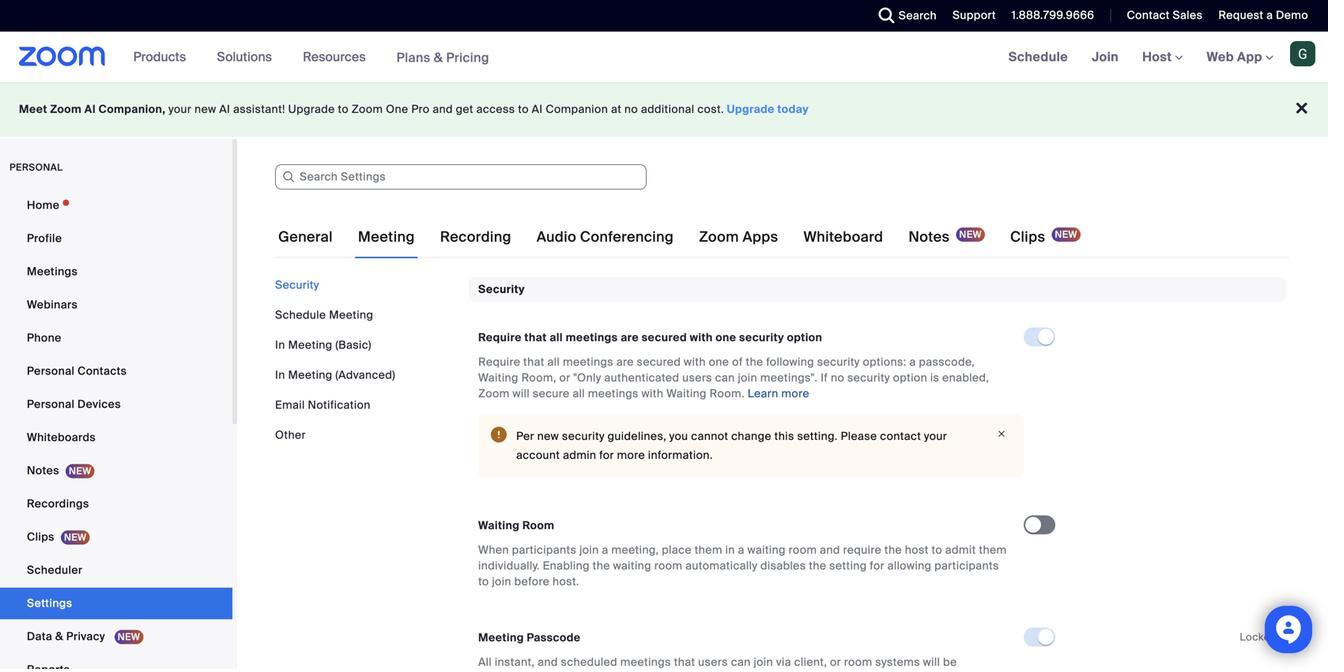 Task type: locate. For each thing, give the bounding box(es) containing it.
settings
[[27, 597, 72, 611]]

users
[[683, 371, 713, 386]]

account
[[517, 448, 560, 463]]

web app button
[[1208, 49, 1274, 65]]

0 vertical spatial all
[[550, 331, 563, 345]]

1 vertical spatial in
[[275, 368, 285, 383]]

meetings for require that all meetings are secured with one of the following security options: a passcode, waiting room, or "only authenticated users can join meetings". if no security option is enabled, zoom will secure all meetings with waiting room.
[[563, 355, 614, 370]]

a right options:
[[910, 355, 916, 370]]

menu bar
[[275, 278, 457, 444]]

meet
[[19, 102, 47, 117]]

clips inside personal menu menu
[[27, 530, 55, 545]]

1 vertical spatial your
[[925, 429, 948, 444]]

companion,
[[99, 102, 166, 117]]

0 vertical spatial notes
[[909, 228, 950, 246]]

1 horizontal spatial &
[[434, 49, 443, 66]]

search button
[[868, 0, 941, 32]]

1 horizontal spatial ai
[[219, 102, 230, 117]]

and up setting
[[820, 543, 841, 558]]

1 horizontal spatial join
[[580, 543, 599, 558]]

& inside product information "navigation"
[[434, 49, 443, 66]]

security up schedule meeting
[[275, 278, 319, 293]]

solutions button
[[217, 32, 279, 82]]

2 vertical spatial waiting
[[479, 519, 520, 533]]

request
[[1219, 8, 1264, 23]]

in down schedule meeting link
[[275, 338, 285, 353]]

when
[[479, 543, 509, 558]]

personal for personal devices
[[27, 397, 75, 412]]

home
[[27, 198, 60, 213]]

& inside personal menu menu
[[55, 630, 63, 645]]

upgrade down product information "navigation"
[[288, 102, 335, 117]]

0 vertical spatial your
[[169, 102, 192, 117]]

secured for of
[[637, 355, 681, 370]]

schedule down security link
[[275, 308, 326, 323]]

in for in meeting (advanced)
[[275, 368, 285, 383]]

security down "recording"
[[479, 282, 525, 297]]

recordings link
[[0, 489, 233, 520]]

waiting
[[479, 371, 519, 386], [667, 387, 707, 401], [479, 519, 520, 533]]

one inside require that all meetings are secured with one of the following security options: a passcode, waiting room, or "only authenticated users can join meetings". if no security option is enabled, zoom will secure all meetings with waiting room.
[[709, 355, 730, 370]]

profile picture image
[[1291, 41, 1316, 66]]

Search Settings text field
[[275, 165, 647, 190]]

0 vertical spatial one
[[716, 331, 737, 345]]

0 vertical spatial are
[[621, 331, 639, 345]]

schedule for schedule
[[1009, 49, 1069, 65]]

0 vertical spatial join
[[738, 371, 758, 386]]

&
[[434, 49, 443, 66], [55, 630, 63, 645]]

zoom left apps
[[699, 228, 739, 246]]

assistant!
[[233, 102, 285, 117]]

0 horizontal spatial ai
[[84, 102, 96, 117]]

0 horizontal spatial join
[[492, 575, 512, 590]]

support link
[[941, 0, 1000, 32], [953, 8, 997, 23]]

personal up whiteboards
[[27, 397, 75, 412]]

0 horizontal spatial upgrade
[[288, 102, 335, 117]]

in
[[726, 543, 735, 558]]

companion
[[546, 102, 608, 117]]

0 vertical spatial room
[[789, 543, 817, 558]]

option inside require that all meetings are secured with one of the following security options: a passcode, waiting room, or "only authenticated users can join meetings". if no security option is enabled, zoom will secure all meetings with waiting room.
[[894, 371, 928, 386]]

settings link
[[0, 589, 233, 620]]

meetings
[[27, 265, 78, 279]]

0 horizontal spatial notes
[[27, 464, 59, 479]]

1 vertical spatial &
[[55, 630, 63, 645]]

zoom apps
[[699, 228, 779, 246]]

waiting up when
[[479, 519, 520, 533]]

option left is
[[894, 371, 928, 386]]

& right "plans"
[[434, 49, 443, 66]]

security up admin
[[562, 429, 605, 444]]

0 vertical spatial &
[[434, 49, 443, 66]]

no inside require that all meetings are secured with one of the following security options: a passcode, waiting room, or "only authenticated users can join meetings". if no security option is enabled, zoom will secure all meetings with waiting room.
[[831, 371, 845, 386]]

2 horizontal spatial join
[[738, 371, 758, 386]]

a
[[1267, 8, 1274, 23], [910, 355, 916, 370], [602, 543, 609, 558], [738, 543, 745, 558]]

them
[[695, 543, 723, 558], [980, 543, 1007, 558]]

no right if
[[831, 371, 845, 386]]

0 horizontal spatial them
[[695, 543, 723, 558]]

join down of
[[738, 371, 758, 386]]

security up if
[[818, 355, 860, 370]]

that inside require that all meetings are secured with one of the following security options: a passcode, waiting room, or "only authenticated users can join meetings". if no security option is enabled, zoom will secure all meetings with waiting room.
[[524, 355, 545, 370]]

0 horizontal spatial room
[[655, 559, 683, 574]]

1 vertical spatial are
[[617, 355, 634, 370]]

banner
[[0, 32, 1329, 83]]

0 horizontal spatial &
[[55, 630, 63, 645]]

in up email
[[275, 368, 285, 383]]

in for in meeting (basic)
[[275, 338, 285, 353]]

2 vertical spatial with
[[642, 387, 664, 401]]

for down require
[[870, 559, 885, 574]]

place
[[662, 543, 692, 558]]

new up account
[[538, 429, 559, 444]]

a inside require that all meetings are secured with one of the following security options: a passcode, waiting room, or "only authenticated users can join meetings". if no security option is enabled, zoom will secure all meetings with waiting room.
[[910, 355, 916, 370]]

2 vertical spatial meetings
[[588, 387, 639, 401]]

options:
[[863, 355, 907, 370]]

waiting up will
[[479, 371, 519, 386]]

personal inside "link"
[[27, 397, 75, 412]]

0 horizontal spatial new
[[195, 102, 216, 117]]

0 vertical spatial meetings
[[566, 331, 618, 345]]

warning image
[[491, 427, 507, 443]]

new left assistant!
[[195, 102, 216, 117]]

join inside require that all meetings are secured with one of the following security options: a passcode, waiting room, or "only authenticated users can join meetings". if no security option is enabled, zoom will secure all meetings with waiting room.
[[738, 371, 758, 386]]

a left demo at the top right of page
[[1267, 8, 1274, 23]]

menu bar containing security
[[275, 278, 457, 444]]

authenticated
[[605, 371, 680, 386]]

1 personal from the top
[[27, 364, 75, 379]]

0 horizontal spatial participants
[[512, 543, 577, 558]]

personal menu menu
[[0, 190, 233, 670]]

1 horizontal spatial no
[[831, 371, 845, 386]]

0 horizontal spatial schedule
[[275, 308, 326, 323]]

1 vertical spatial for
[[870, 559, 885, 574]]

1 vertical spatial notes
[[27, 464, 59, 479]]

one up of
[[716, 331, 737, 345]]

2 horizontal spatial ai
[[532, 102, 543, 117]]

them right admit
[[980, 543, 1007, 558]]

new
[[195, 102, 216, 117], [538, 429, 559, 444]]

whiteboards link
[[0, 422, 233, 454]]

0 vertical spatial clips
[[1011, 228, 1046, 246]]

participants
[[512, 543, 577, 558], [935, 559, 1000, 574]]

1 vertical spatial waiting
[[613, 559, 652, 574]]

waiting room
[[479, 519, 555, 533]]

meetings for require that all meetings are secured with one security option
[[566, 331, 618, 345]]

your right the contact
[[925, 429, 948, 444]]

them up 'automatically'
[[695, 543, 723, 558]]

data & privacy link
[[0, 622, 233, 653]]

notes inside tabs of my account settings page tab list
[[909, 228, 950, 246]]

schedule for schedule meeting
[[275, 308, 326, 323]]

1 horizontal spatial security
[[479, 282, 525, 297]]

ai left companion
[[532, 102, 543, 117]]

new inside per new security guidelines, you cannot change this setting. please contact your account admin for more information.
[[538, 429, 559, 444]]

profile
[[27, 231, 62, 246]]

0 vertical spatial new
[[195, 102, 216, 117]]

option up the following
[[787, 331, 823, 345]]

0 horizontal spatial for
[[600, 448, 614, 463]]

admin
[[563, 448, 597, 463]]

with for of
[[684, 355, 706, 370]]

search
[[899, 8, 937, 23]]

recordings
[[27, 497, 89, 512]]

1 vertical spatial option
[[894, 371, 928, 386]]

you
[[670, 429, 689, 444]]

require up will
[[479, 355, 521, 370]]

and left 'get'
[[433, 102, 453, 117]]

1 vertical spatial participants
[[935, 559, 1000, 574]]

1 vertical spatial require
[[479, 355, 521, 370]]

your right companion,
[[169, 102, 192, 117]]

meetings
[[566, 331, 618, 345], [563, 355, 614, 370], [588, 387, 639, 401]]

1 vertical spatial all
[[548, 355, 560, 370]]

personal for personal contacts
[[27, 364, 75, 379]]

0 vertical spatial and
[[433, 102, 453, 117]]

room up disables
[[789, 543, 817, 558]]

upgrade right cost.
[[727, 102, 775, 117]]

meet zoom ai companion, your new ai assistant! upgrade to zoom one pro and get access to ai companion at no additional cost. upgrade today
[[19, 102, 809, 117]]

0 vertical spatial waiting
[[748, 543, 786, 558]]

1 horizontal spatial new
[[538, 429, 559, 444]]

security
[[740, 331, 785, 345], [818, 355, 860, 370], [848, 371, 891, 386], [562, 429, 605, 444]]

room down place
[[655, 559, 683, 574]]

1 horizontal spatial schedule
[[1009, 49, 1069, 65]]

1 vertical spatial that
[[524, 355, 545, 370]]

1 vertical spatial with
[[684, 355, 706, 370]]

admit
[[946, 543, 977, 558]]

the right of
[[746, 355, 764, 370]]

one
[[716, 331, 737, 345], [709, 355, 730, 370]]

the right enabling
[[593, 559, 611, 574]]

more down meetings".
[[782, 387, 810, 401]]

meeting
[[358, 228, 415, 246], [329, 308, 374, 323], [288, 338, 333, 353], [288, 368, 333, 383], [479, 631, 524, 646]]

1 horizontal spatial them
[[980, 543, 1007, 558]]

secured
[[642, 331, 687, 345], [637, 355, 681, 370]]

0 vertical spatial no
[[625, 102, 638, 117]]

1 upgrade from the left
[[288, 102, 335, 117]]

zoom
[[50, 102, 82, 117], [352, 102, 383, 117], [699, 228, 739, 246], [479, 387, 510, 401]]

1 horizontal spatial for
[[870, 559, 885, 574]]

the up the allowing
[[885, 543, 903, 558]]

personal down phone
[[27, 364, 75, 379]]

0 horizontal spatial option
[[787, 331, 823, 345]]

ai left assistant!
[[219, 102, 230, 117]]

zoom left will
[[479, 387, 510, 401]]

1 horizontal spatial option
[[894, 371, 928, 386]]

1 vertical spatial more
[[617, 448, 645, 463]]

meet zoom ai companion, footer
[[0, 82, 1329, 137]]

apps
[[743, 228, 779, 246]]

& right data
[[55, 630, 63, 645]]

is
[[931, 371, 940, 386]]

one up "can"
[[709, 355, 730, 370]]

zoom inside require that all meetings are secured with one of the following security options: a passcode, waiting room, or "only authenticated users can join meetings". if no security option is enabled, zoom will secure all meetings with waiting room.
[[479, 387, 510, 401]]

to down resources dropdown button
[[338, 102, 349, 117]]

1 vertical spatial schedule
[[275, 308, 326, 323]]

1 vertical spatial one
[[709, 355, 730, 370]]

1 vertical spatial no
[[831, 371, 845, 386]]

schedule meeting
[[275, 308, 374, 323]]

1 vertical spatial personal
[[27, 397, 75, 412]]

if
[[821, 371, 828, 386]]

are inside require that all meetings are secured with one of the following security options: a passcode, waiting room, or "only authenticated users can join meetings". if no security option is enabled, zoom will secure all meetings with waiting room.
[[617, 355, 634, 370]]

scheduler link
[[0, 555, 233, 587]]

web app
[[1208, 49, 1263, 65]]

in meeting (advanced)
[[275, 368, 396, 383]]

disables
[[761, 559, 806, 574]]

1 horizontal spatial more
[[782, 387, 810, 401]]

zoom logo image
[[19, 47, 106, 66]]

all for require that all meetings are secured with one security option
[[550, 331, 563, 345]]

2 personal from the top
[[27, 397, 75, 412]]

schedule inside schedule link
[[1009, 49, 1069, 65]]

contact
[[1128, 8, 1171, 23]]

more down guidelines,
[[617, 448, 645, 463]]

0 vertical spatial require
[[479, 331, 522, 345]]

0 vertical spatial waiting
[[479, 371, 519, 386]]

schedule down 1.888.799.9666 on the top right of the page
[[1009, 49, 1069, 65]]

data
[[27, 630, 52, 645]]

secured inside require that all meetings are secured with one of the following security options: a passcode, waiting room, or "only authenticated users can join meetings". if no security option is enabled, zoom will secure all meetings with waiting room.
[[637, 355, 681, 370]]

no right at
[[625, 102, 638, 117]]

schedule
[[1009, 49, 1069, 65], [275, 308, 326, 323]]

learn more link
[[748, 387, 810, 401]]

0 vertical spatial that
[[525, 331, 547, 345]]

waiting down the users
[[667, 387, 707, 401]]

waiting down meeting,
[[613, 559, 652, 574]]

1 horizontal spatial your
[[925, 429, 948, 444]]

join up enabling
[[580, 543, 599, 558]]

0 vertical spatial personal
[[27, 364, 75, 379]]

product information navigation
[[122, 32, 501, 83]]

0 horizontal spatial and
[[433, 102, 453, 117]]

ai left companion,
[[84, 102, 96, 117]]

notes inside personal menu menu
[[27, 464, 59, 479]]

0 horizontal spatial no
[[625, 102, 638, 117]]

1 vertical spatial room
[[655, 559, 683, 574]]

participants down room
[[512, 543, 577, 558]]

1 vertical spatial meetings
[[563, 355, 614, 370]]

audio conferencing
[[537, 228, 674, 246]]

for inside per new security guidelines, you cannot change this setting. please contact your account admin for more information.
[[600, 448, 614, 463]]

1 horizontal spatial clips
[[1011, 228, 1046, 246]]

schedule inside menu bar
[[275, 308, 326, 323]]

all for require that all meetings are secured with one of the following security options: a passcode, waiting room, or "only authenticated users can join meetings". if no security option is enabled, zoom will secure all meetings with waiting room.
[[548, 355, 560, 370]]

security down options:
[[848, 371, 891, 386]]

zoom left one
[[352, 102, 383, 117]]

cost.
[[698, 102, 724, 117]]

0 vertical spatial for
[[600, 448, 614, 463]]

app
[[1238, 49, 1263, 65]]

more inside per new security guidelines, you cannot change this setting. please contact your account admin for more information.
[[617, 448, 645, 463]]

host button
[[1143, 49, 1184, 65]]

plans
[[397, 49, 431, 66]]

1.888.799.9666 button up schedule link
[[1012, 8, 1095, 23]]

to
[[338, 102, 349, 117], [518, 102, 529, 117], [932, 543, 943, 558], [479, 575, 489, 590]]

0 vertical spatial more
[[782, 387, 810, 401]]

and inside meet zoom ai companion, footer
[[433, 102, 453, 117]]

for
[[600, 448, 614, 463], [870, 559, 885, 574]]

waiting up disables
[[748, 543, 786, 558]]

1 horizontal spatial notes
[[909, 228, 950, 246]]

1 horizontal spatial and
[[820, 543, 841, 558]]

1 in from the top
[[275, 338, 285, 353]]

profile link
[[0, 223, 233, 255]]

require up room,
[[479, 331, 522, 345]]

3 ai from the left
[[532, 102, 543, 117]]

0 vertical spatial participants
[[512, 543, 577, 558]]

2 in from the top
[[275, 368, 285, 383]]

schedule meeting link
[[275, 308, 374, 323]]

1 horizontal spatial room
[[789, 543, 817, 558]]

plans & pricing
[[397, 49, 490, 66]]

1 vertical spatial secured
[[637, 355, 681, 370]]

security inside per new security guidelines, you cannot change this setting. please contact your account admin for more information.
[[562, 429, 605, 444]]

2 require from the top
[[479, 355, 521, 370]]

1 vertical spatial and
[[820, 543, 841, 558]]

1 require from the top
[[479, 331, 522, 345]]

to right host
[[932, 543, 943, 558]]

0 horizontal spatial clips
[[27, 530, 55, 545]]

meeting for schedule meeting
[[329, 308, 374, 323]]

with for security
[[690, 331, 713, 345]]

access
[[477, 102, 515, 117]]

0 vertical spatial schedule
[[1009, 49, 1069, 65]]

audio
[[537, 228, 577, 246]]

for right admin
[[600, 448, 614, 463]]

to right access
[[518, 102, 529, 117]]

1 vertical spatial clips
[[27, 530, 55, 545]]

1 horizontal spatial upgrade
[[727, 102, 775, 117]]

require for require that all meetings are secured with one security option
[[479, 331, 522, 345]]

1 vertical spatial new
[[538, 429, 559, 444]]

0 vertical spatial secured
[[642, 331, 687, 345]]

participants down admit
[[935, 559, 1000, 574]]

require inside require that all meetings are secured with one of the following security options: a passcode, waiting room, or "only authenticated users can join meetings". if no security option is enabled, zoom will secure all meetings with waiting room.
[[479, 355, 521, 370]]

join down individually.
[[492, 575, 512, 590]]

0 vertical spatial with
[[690, 331, 713, 345]]

1.888.799.9666
[[1012, 8, 1095, 23]]

1 horizontal spatial waiting
[[748, 543, 786, 558]]

0 horizontal spatial your
[[169, 102, 192, 117]]

zoom inside tabs of my account settings page tab list
[[699, 228, 739, 246]]

support
[[953, 8, 997, 23]]

join
[[738, 371, 758, 386], [580, 543, 599, 558], [492, 575, 512, 590]]

in
[[275, 338, 285, 353], [275, 368, 285, 383]]

setting
[[830, 559, 867, 574]]

0 vertical spatial in
[[275, 338, 285, 353]]

can
[[716, 371, 735, 386]]

web
[[1208, 49, 1235, 65]]

that for require that all meetings are secured with one of the following security options: a passcode, waiting room, or "only authenticated users can join meetings". if no security option is enabled, zoom will secure all meetings with waiting room.
[[524, 355, 545, 370]]

require
[[479, 331, 522, 345], [479, 355, 521, 370]]

0 horizontal spatial more
[[617, 448, 645, 463]]

0 horizontal spatial security
[[275, 278, 319, 293]]

room.
[[710, 387, 745, 401]]

notes link
[[0, 456, 233, 487]]



Task type: vqa. For each thing, say whether or not it's contained in the screenshot.
When
yes



Task type: describe. For each thing, give the bounding box(es) containing it.
individually.
[[479, 559, 540, 574]]

general
[[278, 228, 333, 246]]

the left setting
[[809, 559, 827, 574]]

1 vertical spatial join
[[580, 543, 599, 558]]

are for security
[[621, 331, 639, 345]]

tabs of my account settings page tab list
[[275, 215, 1084, 259]]

when participants join a meeting, place them in a waiting room and require the host to admit them individually. enabling the waiting room automatically disables the setting for allowing participants to join before host.
[[479, 543, 1007, 590]]

and inside when participants join a meeting, place them in a waiting room and require the host to admit them individually. enabling the waiting room automatically disables the setting for allowing participants to join before host.
[[820, 543, 841, 558]]

clips inside tabs of my account settings page tab list
[[1011, 228, 1046, 246]]

cannot
[[692, 429, 729, 444]]

that for require that all meetings are secured with one security option
[[525, 331, 547, 345]]

setting.
[[798, 429, 838, 444]]

security link
[[275, 278, 319, 293]]

please
[[841, 429, 878, 444]]

require for require that all meetings are secured with one of the following security options: a passcode, waiting room, or "only authenticated users can join meetings". if no security option is enabled, zoom will secure all meetings with waiting room.
[[479, 355, 521, 370]]

per new security guidelines, you cannot change this setting. please contact your account admin for more information. alert
[[479, 415, 1024, 478]]

pricing
[[447, 49, 490, 66]]

contact
[[881, 429, 922, 444]]

will
[[513, 387, 530, 401]]

secured for security
[[642, 331, 687, 345]]

meeting passcode
[[479, 631, 581, 646]]

0 horizontal spatial waiting
[[613, 559, 652, 574]]

meetings navigation
[[997, 32, 1329, 83]]

in meeting (basic)
[[275, 338, 372, 353]]

enabled,
[[943, 371, 990, 386]]

security element
[[469, 278, 1287, 670]]

solutions
[[217, 49, 272, 65]]

schedule link
[[997, 32, 1081, 82]]

of
[[733, 355, 743, 370]]

scheduler
[[27, 564, 83, 578]]

your inside meet zoom ai companion, footer
[[169, 102, 192, 117]]

1 vertical spatial waiting
[[667, 387, 707, 401]]

per new security guidelines, you cannot change this setting. please contact your account admin for more information.
[[517, 429, 948, 463]]

meetings link
[[0, 256, 233, 288]]

resources button
[[303, 32, 373, 82]]

in meeting (basic) link
[[275, 338, 372, 353]]

require
[[844, 543, 882, 558]]

recording
[[440, 228, 512, 246]]

get
[[456, 102, 474, 117]]

zoom right meet
[[50, 102, 82, 117]]

upgrade today link
[[727, 102, 809, 117]]

one for of
[[709, 355, 730, 370]]

& for plans
[[434, 49, 443, 66]]

1 them from the left
[[695, 543, 723, 558]]

other link
[[275, 428, 306, 443]]

new inside meet zoom ai companion, footer
[[195, 102, 216, 117]]

to down individually.
[[479, 575, 489, 590]]

a right in
[[738, 543, 745, 558]]

per
[[517, 429, 535, 444]]

enabling
[[543, 559, 590, 574]]

privacy
[[66, 630, 105, 645]]

contacts
[[78, 364, 127, 379]]

products button
[[133, 32, 193, 82]]

2 them from the left
[[980, 543, 1007, 558]]

personal devices link
[[0, 389, 233, 421]]

for inside when participants join a meeting, place them in a waiting room and require the host to admit them individually. enabling the waiting room automatically disables the setting for allowing participants to join before host.
[[870, 559, 885, 574]]

room
[[523, 519, 555, 533]]

meeting inside tabs of my account settings page tab list
[[358, 228, 415, 246]]

(basic)
[[336, 338, 372, 353]]

a left meeting,
[[602, 543, 609, 558]]

before
[[515, 575, 550, 590]]

change
[[732, 429, 772, 444]]

passcode,
[[919, 355, 975, 370]]

banner containing products
[[0, 32, 1329, 83]]

additional
[[641, 102, 695, 117]]

meeting for in meeting (basic)
[[288, 338, 333, 353]]

meeting for in meeting (advanced)
[[288, 368, 333, 383]]

request a demo
[[1219, 8, 1309, 23]]

2 ai from the left
[[219, 102, 230, 117]]

your inside per new security guidelines, you cannot change this setting. please contact your account admin for more information.
[[925, 429, 948, 444]]

whiteboards
[[27, 431, 96, 445]]

security up of
[[740, 331, 785, 345]]

join link
[[1081, 32, 1131, 82]]

host.
[[553, 575, 580, 590]]

& for data
[[55, 630, 63, 645]]

2 vertical spatial join
[[492, 575, 512, 590]]

meeting,
[[612, 543, 659, 558]]

meeting inside security element
[[479, 631, 524, 646]]

webinars
[[27, 298, 78, 312]]

2 upgrade from the left
[[727, 102, 775, 117]]

products
[[133, 49, 186, 65]]

email notification link
[[275, 398, 371, 413]]

in meeting (advanced) link
[[275, 368, 396, 383]]

join
[[1092, 49, 1119, 65]]

room,
[[522, 371, 557, 386]]

2 vertical spatial all
[[573, 387, 585, 401]]

0 vertical spatial option
[[787, 331, 823, 345]]

1 horizontal spatial participants
[[935, 559, 1000, 574]]

host
[[906, 543, 929, 558]]

guidelines,
[[608, 429, 667, 444]]

whiteboard
[[804, 228, 884, 246]]

require that all meetings are secured with one security option
[[479, 331, 823, 345]]

1 ai from the left
[[84, 102, 96, 117]]

data & privacy
[[27, 630, 108, 645]]

are for of
[[617, 355, 634, 370]]

learn more
[[748, 387, 810, 401]]

1.888.799.9666 button up "join"
[[1000, 0, 1099, 32]]

security inside menu bar
[[275, 278, 319, 293]]

phone
[[27, 331, 61, 346]]

close image
[[993, 427, 1012, 442]]

one for security
[[716, 331, 737, 345]]

host
[[1143, 49, 1176, 65]]

email
[[275, 398, 305, 413]]

home link
[[0, 190, 233, 221]]

webinars link
[[0, 290, 233, 321]]

no inside meet zoom ai companion, footer
[[625, 102, 638, 117]]

this
[[775, 429, 795, 444]]

the inside require that all meetings are secured with one of the following security options: a passcode, waiting room, or "only authenticated users can join meetings". if no security option is enabled, zoom will secure all meetings with waiting room.
[[746, 355, 764, 370]]

today
[[778, 102, 809, 117]]

automatically
[[686, 559, 758, 574]]

personal contacts
[[27, 364, 127, 379]]

demo
[[1277, 8, 1309, 23]]

email notification
[[275, 398, 371, 413]]

passcode
[[527, 631, 581, 646]]

or
[[560, 371, 571, 386]]

require that all meetings are secured with one of the following security options: a passcode, waiting room, or "only authenticated users can join meetings". if no security option is enabled, zoom will secure all meetings with waiting room.
[[479, 355, 990, 401]]



